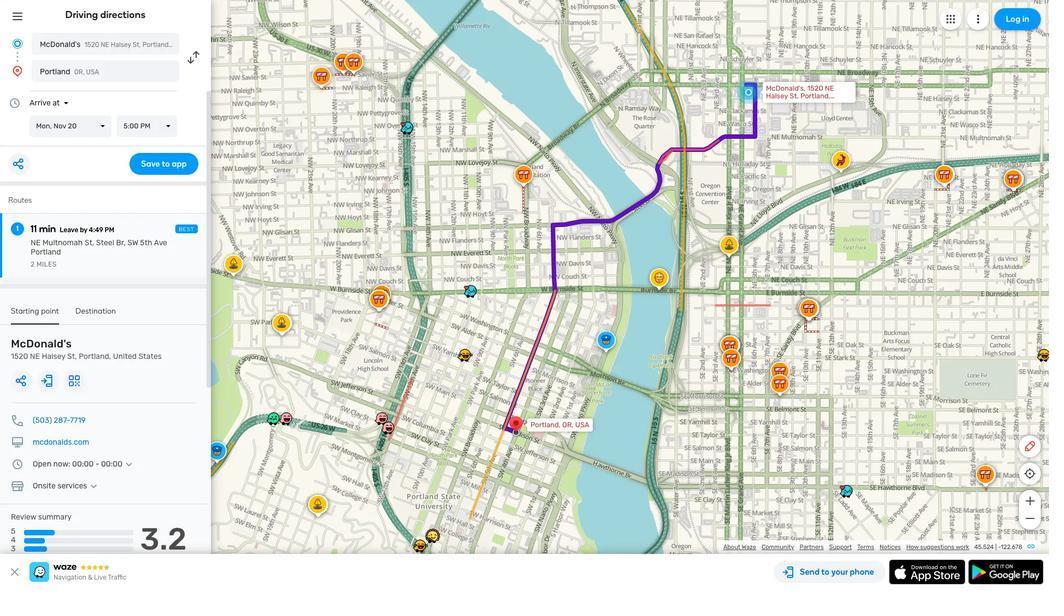 Task type: vqa. For each thing, say whether or not it's contained in the screenshot.
YMCA, within "Chinatown YMCA, Manhattan opening hours"
no



Task type: locate. For each thing, give the bounding box(es) containing it.
1 horizontal spatial or,
[[563, 421, 574, 429]]

states
[[194, 41, 214, 49], [790, 100, 812, 108], [139, 352, 162, 361]]

5:00 pm list box
[[117, 115, 177, 137]]

min
[[39, 223, 56, 235]]

5 4 3 2
[[11, 527, 16, 563]]

1 vertical spatial chevron down image
[[87, 482, 100, 491]]

multnomah
[[42, 238, 83, 248]]

pm
[[140, 122, 151, 130], [105, 226, 114, 234]]

about waze link
[[724, 544, 757, 551]]

1 vertical spatial states
[[790, 100, 812, 108]]

1 vertical spatial portland
[[31, 248, 61, 257]]

destination button
[[75, 307, 116, 324]]

pm right 4:49
[[105, 226, 114, 234]]

1 vertical spatial mcdonald's 1520 ne halsey st, portland, united states
[[11, 337, 162, 361]]

0 horizontal spatial pm
[[105, 226, 114, 234]]

partners
[[800, 544, 824, 551]]

1 horizontal spatial usa
[[576, 421, 590, 429]]

mon, nov 20
[[36, 122, 77, 130]]

1 vertical spatial or,
[[563, 421, 574, 429]]

mcdonald's
[[40, 40, 81, 49], [11, 337, 72, 351]]

-
[[96, 460, 99, 469], [999, 544, 1002, 551]]

now:
[[53, 460, 70, 469]]

5
[[11, 527, 15, 537]]

1 vertical spatial pm
[[105, 226, 114, 234]]

traffic
[[108, 574, 127, 582]]

portland,
[[143, 41, 170, 49], [801, 92, 831, 100], [79, 352, 111, 361], [531, 421, 561, 429]]

2
[[31, 261, 35, 269], [11, 554, 15, 563]]

0 vertical spatial 2
[[31, 261, 35, 269]]

work
[[957, 544, 970, 551]]

ne down 'driving directions'
[[101, 41, 109, 49]]

mcdonalds.com link
[[33, 438, 89, 447]]

2 up x icon on the bottom of the page
[[11, 554, 15, 563]]

about
[[724, 544, 741, 551]]

nov
[[54, 122, 66, 130]]

1 vertical spatial 1520
[[808, 84, 824, 92]]

1
[[16, 224, 19, 234]]

2 horizontal spatial united
[[767, 100, 789, 108]]

how
[[907, 544, 919, 551]]

0 horizontal spatial 2
[[11, 554, 15, 563]]

0 horizontal spatial 1520
[[11, 352, 28, 361]]

1 vertical spatial -
[[999, 544, 1002, 551]]

3.2
[[140, 522, 187, 558]]

portland or, usa
[[40, 67, 99, 77]]

1520
[[84, 41, 99, 49], [808, 84, 824, 92], [11, 352, 28, 361]]

portland, or, usa
[[531, 421, 590, 429]]

1 horizontal spatial -
[[999, 544, 1002, 551]]

united
[[172, 41, 192, 49], [767, 100, 789, 108], [113, 352, 137, 361]]

chevron down image inside open now: 00:00 - 00:00 button
[[123, 460, 136, 469]]

0 vertical spatial united
[[172, 41, 192, 49]]

or, inside portland or, usa
[[74, 68, 85, 76]]

mcdonald's,
[[767, 84, 806, 92]]

0 vertical spatial chevron down image
[[123, 460, 136, 469]]

11 min leave by 4:49 pm
[[31, 223, 114, 235]]

portland up the miles
[[31, 248, 61, 257]]

pm right 5:00
[[140, 122, 151, 130]]

1 horizontal spatial halsey
[[111, 41, 131, 49]]

0 horizontal spatial usa
[[86, 68, 99, 76]]

st,
[[133, 41, 141, 49], [790, 92, 799, 100], [85, 238, 94, 248], [67, 352, 77, 361]]

review
[[11, 513, 36, 522]]

chevron down image
[[123, 460, 136, 469], [87, 482, 100, 491]]

2 vertical spatial halsey
[[42, 352, 65, 361]]

halsey inside mcdonald's, 1520 ne halsey st, portland, united states
[[767, 92, 789, 100]]

2 horizontal spatial states
[[790, 100, 812, 108]]

- right |
[[999, 544, 1002, 551]]

1520 down starting point button
[[11, 352, 28, 361]]

live
[[94, 574, 107, 582]]

ne inside ne multnomah st, steel br, sw 5th ave portland 2 miles
[[31, 238, 41, 248]]

- right 'now:'
[[96, 460, 99, 469]]

00:00
[[72, 460, 94, 469], [101, 460, 123, 469]]

mcdonald's 1520 ne halsey st, portland, united states down directions
[[40, 40, 214, 49]]

usa
[[86, 68, 99, 76], [576, 421, 590, 429]]

1 vertical spatial mcdonald's
[[11, 337, 72, 351]]

2 horizontal spatial halsey
[[767, 92, 789, 100]]

portland inside ne multnomah st, steel br, sw 5th ave portland 2 miles
[[31, 248, 61, 257]]

1 horizontal spatial 2
[[31, 261, 35, 269]]

2 vertical spatial united
[[113, 352, 137, 361]]

0 vertical spatial or,
[[74, 68, 85, 76]]

1 horizontal spatial pm
[[140, 122, 151, 130]]

1 vertical spatial usa
[[576, 421, 590, 429]]

clock image up store "image" on the left bottom of page
[[11, 458, 24, 471]]

1 horizontal spatial 1520
[[84, 41, 99, 49]]

st, inside mcdonald's, 1520 ne halsey st, portland, united states
[[790, 92, 799, 100]]

summary
[[38, 513, 72, 522]]

1520 right mcdonald's,
[[808, 84, 824, 92]]

2 horizontal spatial 1520
[[808, 84, 824, 92]]

0 vertical spatial usa
[[86, 68, 99, 76]]

clock image left arrive
[[8, 97, 21, 110]]

1 vertical spatial united
[[767, 100, 789, 108]]

or, for portland
[[74, 68, 85, 76]]

best
[[179, 226, 195, 233]]

2 00:00 from the left
[[101, 460, 123, 469]]

chevron down image inside onsite services button
[[87, 482, 100, 491]]

5th
[[140, 238, 152, 248]]

0 vertical spatial portland
[[40, 67, 70, 77]]

0 horizontal spatial or,
[[74, 68, 85, 76]]

usa inside portland or, usa
[[86, 68, 99, 76]]

zoom out image
[[1024, 512, 1038, 526]]

routes
[[8, 196, 32, 205]]

0 vertical spatial pm
[[140, 122, 151, 130]]

0 horizontal spatial halsey
[[42, 352, 65, 361]]

|
[[996, 544, 998, 551]]

mcdonalds.com
[[33, 438, 89, 447]]

ne right mcdonald's,
[[826, 84, 835, 92]]

2 vertical spatial states
[[139, 352, 162, 361]]

portland
[[40, 67, 70, 77], [31, 248, 61, 257]]

portland up at
[[40, 67, 70, 77]]

mcdonald's down starting point button
[[11, 337, 72, 351]]

united inside mcdonald's, 1520 ne halsey st, portland, united states
[[767, 100, 789, 108]]

1 horizontal spatial 00:00
[[101, 460, 123, 469]]

1 horizontal spatial states
[[194, 41, 214, 49]]

directions
[[100, 9, 146, 21]]

4
[[11, 536, 16, 545]]

1520 down 'driving'
[[84, 41, 99, 49]]

1 vertical spatial 2
[[11, 554, 15, 563]]

1 vertical spatial halsey
[[767, 92, 789, 100]]

clock image
[[8, 97, 21, 110], [11, 458, 24, 471]]

states inside mcdonald's, 1520 ne halsey st, portland, united states
[[790, 100, 812, 108]]

ne
[[101, 41, 109, 49], [826, 84, 835, 92], [31, 238, 41, 248], [30, 352, 40, 361]]

0 vertical spatial mcdonald's 1520 ne halsey st, portland, united states
[[40, 40, 214, 49]]

or,
[[74, 68, 85, 76], [563, 421, 574, 429]]

mcdonald's up portland or, usa
[[40, 40, 81, 49]]

2 inside 5 4 3 2
[[11, 554, 15, 563]]

terms
[[858, 544, 875, 551]]

community link
[[762, 544, 795, 551]]

mcdonald's 1520 ne halsey st, portland, united states
[[40, 40, 214, 49], [11, 337, 162, 361]]

starting point
[[11, 307, 59, 316]]

1 horizontal spatial chevron down image
[[123, 460, 136, 469]]

0 horizontal spatial 00:00
[[72, 460, 94, 469]]

support link
[[830, 544, 853, 551]]

mcdonald's 1520 ne halsey st, portland, united states down destination button in the bottom of the page
[[11, 337, 162, 361]]

onsite
[[33, 482, 56, 491]]

halsey
[[111, 41, 131, 49], [767, 92, 789, 100], [42, 352, 65, 361]]

0 horizontal spatial chevron down image
[[87, 482, 100, 491]]

ne down 11
[[31, 238, 41, 248]]

ne inside mcdonald's, 1520 ne halsey st, portland, united states
[[826, 84, 835, 92]]

0 horizontal spatial -
[[96, 460, 99, 469]]

2 left the miles
[[31, 261, 35, 269]]



Task type: describe. For each thing, give the bounding box(es) containing it.
community
[[762, 544, 795, 551]]

4:49
[[89, 226, 103, 234]]

open now: 00:00 - 00:00 button
[[33, 460, 136, 469]]

by
[[80, 226, 87, 234]]

1520 inside mcdonald's, 1520 ne halsey st, portland, united states
[[808, 84, 824, 92]]

portland, inside mcdonald's, 1520 ne halsey st, portland, united states
[[801, 92, 831, 100]]

11
[[31, 223, 37, 235]]

current location image
[[11, 37, 24, 50]]

terms link
[[858, 544, 875, 551]]

45.524
[[975, 544, 995, 551]]

3
[[11, 545, 16, 554]]

onsite services
[[33, 482, 87, 491]]

0 vertical spatial 1520
[[84, 41, 99, 49]]

(503)
[[33, 416, 52, 425]]

suggestions
[[921, 544, 955, 551]]

0 horizontal spatial united
[[113, 352, 137, 361]]

ave
[[154, 238, 167, 248]]

notices link
[[880, 544, 902, 551]]

1 vertical spatial clock image
[[11, 458, 24, 471]]

onsite services button
[[33, 482, 100, 491]]

driving directions
[[65, 9, 146, 21]]

arrive at
[[30, 98, 60, 108]]

mon,
[[36, 122, 52, 130]]

how suggestions work link
[[907, 544, 970, 551]]

1 00:00 from the left
[[72, 460, 94, 469]]

navigation & live traffic
[[54, 574, 127, 582]]

miles
[[37, 261, 57, 269]]

2 inside ne multnomah st, steel br, sw 5th ave portland 2 miles
[[31, 261, 35, 269]]

mon, nov 20 list box
[[30, 115, 112, 137]]

usa for portland,
[[576, 421, 590, 429]]

leave
[[60, 226, 78, 234]]

arrive
[[30, 98, 51, 108]]

122.678
[[1002, 544, 1023, 551]]

ne down starting point button
[[30, 352, 40, 361]]

navigation
[[54, 574, 86, 582]]

at
[[53, 98, 60, 108]]

call image
[[11, 415, 24, 428]]

or, for portland,
[[563, 421, 574, 429]]

5:00
[[124, 122, 139, 130]]

5:00 pm
[[124, 122, 151, 130]]

0 vertical spatial clock image
[[8, 97, 21, 110]]

&
[[88, 574, 92, 582]]

0 vertical spatial mcdonald's
[[40, 40, 81, 49]]

x image
[[8, 566, 21, 579]]

mcdonald's, 1520 ne halsey st, portland, united states
[[767, 84, 835, 108]]

0 vertical spatial states
[[194, 41, 214, 49]]

support
[[830, 544, 853, 551]]

usa for portland
[[86, 68, 99, 76]]

waze
[[742, 544, 757, 551]]

partners link
[[800, 544, 824, 551]]

pm inside 5:00 pm list box
[[140, 122, 151, 130]]

chevron down image for onsite services
[[87, 482, 100, 491]]

br,
[[116, 238, 126, 248]]

sw
[[128, 238, 138, 248]]

(503) 287-7719
[[33, 416, 86, 425]]

link image
[[1028, 542, 1036, 551]]

ne multnomah st, steel br, sw 5th ave portland 2 miles
[[31, 238, 167, 269]]

starting point button
[[11, 307, 59, 325]]

driving
[[65, 9, 98, 21]]

review summary
[[11, 513, 72, 522]]

st, inside ne multnomah st, steel br, sw 5th ave portland 2 miles
[[85, 238, 94, 248]]

computer image
[[11, 436, 24, 450]]

about waze community partners support terms notices how suggestions work 45.524 | -122.678
[[724, 544, 1023, 551]]

location image
[[11, 65, 24, 78]]

steel
[[96, 238, 114, 248]]

pencil image
[[1024, 440, 1037, 453]]

point
[[41, 307, 59, 316]]

notices
[[880, 544, 902, 551]]

store image
[[11, 480, 24, 493]]

0 vertical spatial halsey
[[111, 41, 131, 49]]

destination
[[75, 307, 116, 316]]

chevron down image for open now: 00:00 - 00:00
[[123, 460, 136, 469]]

0 vertical spatial -
[[96, 460, 99, 469]]

pm inside 11 min leave by 4:49 pm
[[105, 226, 114, 234]]

zoom in image
[[1024, 495, 1038, 508]]

0 horizontal spatial states
[[139, 352, 162, 361]]

1 horizontal spatial united
[[172, 41, 192, 49]]

7719
[[70, 416, 86, 425]]

2 vertical spatial 1520
[[11, 352, 28, 361]]

287-
[[54, 416, 70, 425]]

services
[[58, 482, 87, 491]]

20
[[68, 122, 77, 130]]

open now: 00:00 - 00:00
[[33, 460, 123, 469]]

starting
[[11, 307, 39, 316]]

(503) 287-7719 link
[[33, 416, 86, 425]]

open
[[33, 460, 51, 469]]



